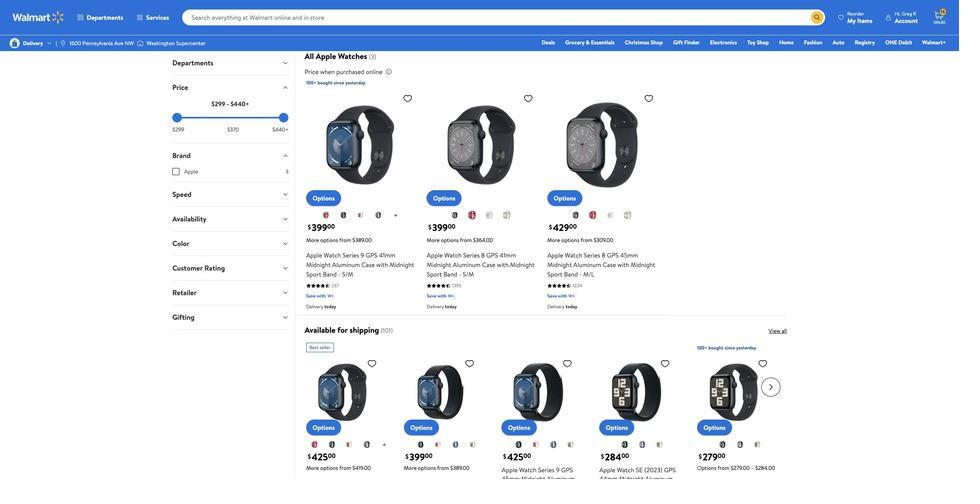 Task type: vqa. For each thing, say whether or not it's contained in the screenshot.
"brand" inside the Brand Dropdown Button
yes



Task type: locate. For each thing, give the bounding box(es) containing it.
+ inside product group
[[382, 440, 387, 450]]

1 aluminum from the left
[[332, 261, 360, 269]]

apple watch se (2023) gps 44mm midnight aluminu
[[600, 466, 684, 479]]

0 vertical spatial $389.00
[[353, 236, 372, 244]]

(product)red image up more options from $389.00
[[321, 211, 331, 220]]

3 save with from the left
[[548, 293, 567, 299]]

2 s/m from the left
[[463, 270, 474, 279]]

0 horizontal spatial today
[[325, 303, 336, 310]]

0 horizontal spatial watches
[[203, 23, 224, 31]]

279
[[703, 450, 718, 464]]

fashion link
[[801, 38, 826, 47]]

watch for apple watch series 9 gps 45mm midnight aluminu
[[519, 466, 537, 475]]

425 for $ 425 00
[[507, 450, 524, 464]]

+ button
[[387, 209, 404, 222], [376, 439, 393, 452]]

0 vertical spatial 100+
[[306, 79, 317, 86]]

1 horizontal spatial delivery today
[[427, 303, 457, 310]]

1 s/m from the left
[[342, 270, 353, 279]]

price inside dropdown button
[[172, 82, 188, 92]]

- up 237
[[338, 270, 341, 279]]

aluminum for apple watch series 9 gps 41mm midnight aluminum case with midnight sport band - s/m
[[332, 261, 360, 269]]

apple up speed
[[184, 168, 198, 176]]

options for apple watch series 8 gps 45mm midnight aluminum case with midnight sport band - m/l
[[562, 236, 579, 244]]

100+ bought since yesterday
[[306, 79, 365, 86], [697, 345, 757, 351]]

5 product group from the left
[[697, 340, 784, 479]]

2 horizontal spatial shop
[[757, 38, 769, 46]]

watch inside apple watch se (2023) gps 44mm midnight aluminu
[[617, 466, 634, 475]]

2 aluminum from the left
[[453, 261, 481, 269]]

shop right toy
[[757, 38, 769, 46]]

1 horizontal spatial shop
[[651, 38, 663, 46]]

since for 'apple watch se (2023) gps 44mm midnight aluminum case with midnight sport band - m/l' image
[[725, 345, 735, 351]]

2 horizontal spatial 399
[[432, 221, 448, 234]]

band up 237
[[323, 270, 337, 279]]

399 for apple watch series 9 gps 41mm midnight aluminum case with midnight sport band - s/m
[[312, 221, 327, 234]]

1 today from the left
[[325, 303, 336, 310]]

apple down the $ 425 00
[[502, 466, 518, 475]]

100+ for apple watch series 9 gps 41mm midnight aluminum case with midnight sport band - s/m "image"
[[306, 79, 317, 86]]

starlight image for the apple watch series 9 gps 45mm midnight aluminum case with midnight sport loop 'image'
[[566, 440, 576, 450]]

s/m down more options from $364.00
[[463, 270, 474, 279]]

watches right jewelry on the left top
[[203, 23, 224, 31]]

1 horizontal spatial starlight image
[[655, 440, 665, 450]]

3
[[285, 168, 288, 176]]

sport for apple watch series 9 gps 41mm midnight aluminum case with midnight sport band - s/m
[[306, 270, 321, 279]]

9 inside apple watch series 9 gps 45mm midnight aluminu
[[556, 466, 560, 475]]

0 vertical spatial watches
[[203, 23, 224, 31]]

product group containing 399
[[404, 340, 491, 479]]

walmart plus image for apple watch series 9 gps 41mm midnight aluminum case with midnight sport band - s/m
[[328, 292, 336, 300]]

from inside $ 399 00 more options from $389.00
[[437, 464, 449, 472]]

watch inside apple watch series 8 gps 41mm midnight aluminum case with midnight sport band - s/m
[[444, 251, 462, 260]]

1 $ 399 00 from the left
[[308, 221, 335, 234]]

$ 429 00
[[549, 221, 577, 234]]

options
[[320, 236, 338, 244], [441, 236, 459, 244], [562, 236, 579, 244], [320, 464, 338, 472], [418, 464, 436, 472]]

silver image up $ 279 00 options from $279.00 – $284.00
[[736, 440, 745, 450]]

departments inside popup button
[[87, 13, 123, 22]]

yesterday inside product group
[[737, 345, 757, 351]]

0 horizontal spatial brand
[[172, 151, 191, 160]]

1 vertical spatial 9
[[556, 466, 560, 475]]

2 8 from the left
[[602, 251, 606, 260]]

41mm inside 'apple watch series 9 gps 41mm midnight aluminum case with midnight sport band - s/m'
[[379, 251, 395, 260]]

shop by brand link
[[425, 19, 472, 35]]

sort and filter section element
[[163, 0, 797, 12]]

watch left se
[[617, 466, 634, 475]]

9 inside 'apple watch series 9 gps 41mm midnight aluminum case with midnight sport band - s/m'
[[361, 251, 364, 260]]

apple for apple watch series 9 gps 45mm midnight aluminu
[[502, 466, 518, 475]]

series down $364.00
[[463, 251, 480, 260]]

watch for apple watch series 8 gps 41mm midnight aluminum case with midnight sport band - s/m
[[444, 251, 462, 260]]

home link
[[776, 38, 798, 47]]

watch inside apple watch series 8 gps 45mm midnight aluminum case with midnight sport band - m/l
[[565, 251, 582, 260]]

shop left "by" on the left top
[[431, 23, 443, 31]]

retailer
[[172, 288, 197, 298]]

band for apple watch series 9 gps 41mm midnight aluminum case with midnight sport band - s/m
[[323, 270, 337, 279]]

3 save from the left
[[548, 293, 557, 299]]

add to favorites list, apple watch series 9 gps 45mm midnight aluminum case with midnight sport band - m/l image
[[367, 359, 377, 369]]

save with for apple watch series 9 gps 41mm midnight aluminum case with midnight sport band - s/m
[[306, 293, 326, 299]]

 image
[[60, 40, 66, 46]]

availability
[[172, 214, 206, 224]]

price tab
[[166, 75, 295, 99]]

1 horizontal spatial watches
[[338, 51, 367, 61]]

Walmart Site-Wide search field
[[182, 10, 825, 25]]

100+ inside product group
[[697, 345, 708, 351]]

1 vertical spatial +
[[382, 440, 387, 450]]

midnight image up more options from $364.00
[[450, 211, 460, 220]]

0 vertical spatial brand
[[451, 23, 465, 31]]

sport for apple watch series 8 gps 45mm midnight aluminum case with midnight sport band - m/l
[[548, 270, 563, 279]]

watch for apple watch series 9 gps 41mm midnight aluminum case with midnight sport band - s/m
[[324, 251, 341, 260]]

walmart plus image down 237
[[328, 292, 336, 300]]

midnight inside apple watch series 9 gps 45mm midnight aluminu
[[521, 475, 546, 479]]

midnight image up $ 279 00 options from $279.00 – $284.00
[[718, 440, 728, 450]]

0 vertical spatial starlight image
[[503, 211, 512, 220]]

1 8 from the left
[[481, 251, 485, 260]]

aluminum for apple watch series 8 gps 45mm midnight aluminum case with midnight sport band - m/l
[[574, 261, 601, 269]]

1 horizontal spatial 45mm
[[620, 251, 638, 260]]

watches for &
[[203, 23, 224, 31]]

s/m inside 'apple watch series 9 gps 41mm midnight aluminum case with midnight sport band - s/m'
[[342, 270, 353, 279]]

shipping
[[350, 325, 379, 335]]

add to favorites list, apple watch series 8 gps 45mm midnight aluminum case with midnight sport band - m/l image
[[644, 94, 654, 103]]

deals link
[[538, 38, 559, 47]]

case down more options from $389.00
[[362, 261, 375, 269]]

0 horizontal spatial band
[[323, 270, 337, 279]]

options for apple watch series 9 gps 41mm midnight aluminum case with midnight sport band - s/m
[[320, 236, 338, 244]]

apple inside apple watch series 9 gps 45mm midnight aluminu
[[502, 466, 518, 475]]

gps inside apple watch series 8 gps 41mm midnight aluminum case with midnight sport band - s/m
[[486, 251, 498, 260]]

gps inside apple watch se (2023) gps 44mm midnight aluminu
[[664, 466, 676, 475]]

case for apple watch series 8 gps 41mm midnight aluminum case with midnight sport band - s/m
[[482, 261, 496, 269]]

45mm for apple watch series 8 gps 45mm midnight aluminum case with midnight sport band - m/l
[[620, 251, 638, 260]]

$299 for $299
[[172, 126, 184, 134]]

red image up $309.00
[[588, 211, 598, 220]]

midnight image up $ 399 00 more options from $389.00
[[416, 440, 426, 450]]

41mm inside apple watch series 8 gps 41mm midnight aluminum case with midnight sport band - s/m
[[500, 251, 516, 260]]

band inside apple watch series 8 gps 45mm midnight aluminum case with midnight sport band - m/l
[[564, 270, 578, 279]]

aluminum
[[332, 261, 360, 269], [453, 261, 481, 269], [574, 261, 601, 269]]

$370
[[227, 126, 239, 134]]

options for apple watch series 8 gps 41mm midnight aluminum case with midnight sport band - s/m image
[[433, 194, 456, 203]]

$299 for $299 - $440+
[[211, 99, 225, 108]]

1 horizontal spatial today
[[445, 303, 457, 310]]

price
[[305, 67, 319, 76], [172, 82, 188, 92]]

1 horizontal spatial 100+
[[697, 345, 708, 351]]

apple inside apple watch series 8 gps 45mm midnight aluminum case with midnight sport band - m/l
[[548, 251, 564, 260]]

2 425 from the left
[[507, 450, 524, 464]]

options inside $ 279 00 options from $279.00 – $284.00
[[697, 464, 717, 472]]

0 horizontal spatial 41mm
[[379, 251, 395, 260]]

3 sport from the left
[[548, 270, 563, 279]]

delivery today up available
[[306, 303, 336, 310]]

product group containing 279
[[697, 340, 784, 479]]

aluminum up 237
[[332, 261, 360, 269]]

today down walmart plus icon
[[566, 303, 577, 310]]

delivery today for apple watch series 9 gps 41mm midnight aluminum case with midnight sport band - s/m
[[306, 303, 336, 310]]

view
[[769, 327, 781, 335]]

watch inside apple watch series 9 gps 45mm midnight aluminu
[[519, 466, 537, 475]]

& right shoes
[[382, 23, 386, 31]]

watch down more options from $309.00
[[565, 251, 582, 260]]

gps inside apple watch series 8 gps 45mm midnight aluminum case with midnight sport band - m/l
[[607, 251, 619, 260]]

sport inside apple watch series 8 gps 41mm midnight aluminum case with midnight sport band - s/m
[[427, 270, 442, 279]]

options link for apple watch series 8 gps 45mm midnight aluminum case with midnight sport band - m/l image
[[548, 190, 582, 206]]

16
[[941, 8, 945, 15]]

2 delivery today from the left
[[427, 303, 457, 310]]

0 horizontal spatial delivery today
[[306, 303, 336, 310]]

auto
[[833, 38, 845, 46]]

- inside apple watch series 8 gps 45mm midnight aluminum case with midnight sport band - m/l
[[580, 270, 582, 279]]

series down $309.00
[[584, 251, 600, 260]]

today for apple watch series 9 gps 41mm midnight aluminum case with midnight sport band - s/m
[[325, 303, 336, 310]]

 image
[[10, 38, 20, 48], [137, 39, 143, 47]]

walmart plus image down 1395
[[448, 292, 456, 300]]

1 vertical spatial $299
[[172, 126, 184, 134]]

00 inside the $ 425 00
[[524, 452, 531, 460]]

100+ for 'apple watch se (2023) gps 44mm midnight aluminum case with midnight sport band - m/l' image
[[697, 345, 708, 351]]

0 horizontal spatial $299
[[172, 126, 184, 134]]

my
[[848, 16, 856, 25]]

1 horizontal spatial 41mm
[[500, 251, 516, 260]]

& right grocery
[[586, 38, 590, 46]]

watch for apple watch se (2023) gps 44mm midnight aluminu
[[617, 466, 634, 475]]

1 horizontal spatial (product)red image
[[321, 211, 331, 220]]

red image up $364.00
[[468, 211, 477, 220]]

aluminum inside apple watch series 8 gps 41mm midnight aluminum case with midnight sport band - s/m
[[453, 261, 481, 269]]

1 vertical spatial 100+
[[697, 345, 708, 351]]

gps for apple watch se (2023) gps 44mm midnight aluminu
[[664, 466, 676, 475]]

1 vertical spatial since
[[725, 345, 735, 351]]

$ 399 00 up more options from $389.00
[[308, 221, 335, 234]]

with inside apple watch series 8 gps 41mm midnight aluminum case with midnight sport band - s/m
[[497, 261, 509, 269]]

0 horizontal spatial save
[[306, 293, 316, 299]]

0 vertical spatial + button
[[387, 209, 404, 222]]

band for apple watch series 8 gps 41mm midnight aluminum case with midnight sport band - s/m
[[444, 270, 457, 279]]

sport inside 'apple watch series 9 gps 41mm midnight aluminum case with midnight sport band - s/m'
[[306, 270, 321, 279]]

apple watch se (2023) gps 44mm midnight aluminum case with midnight sport loop image
[[600, 356, 673, 429]]

- inside 'apple watch series 9 gps 41mm midnight aluminum case with midnight sport band - s/m'
[[338, 270, 341, 279]]

red image
[[468, 211, 477, 220], [588, 211, 598, 220]]

0 horizontal spatial  image
[[10, 38, 20, 48]]

+ button for apple watch series 9 gps 41mm midnight aluminum case with midnight sport band - s/m "image"
[[387, 209, 404, 222]]

2 sport from the left
[[427, 270, 442, 279]]

1 product group from the left
[[306, 340, 393, 479]]

options for 'apple watch se (2023) gps 44mm midnight aluminum case with midnight sport band - m/l' image
[[704, 423, 726, 432]]

delivery today down 1395
[[427, 303, 457, 310]]

9 for 45mm
[[556, 466, 560, 475]]

1 horizontal spatial departments
[[172, 58, 213, 68]]

1224
[[573, 282, 582, 289]]

watch inside 'apple watch series 9 gps 41mm midnight aluminum case with midnight sport band - s/m'
[[324, 251, 341, 260]]

options for the apple watch series 9 gps 45mm midnight aluminum case with midnight sport loop 'image'
[[508, 423, 530, 432]]

midnight image
[[571, 211, 580, 220], [514, 440, 523, 450]]

departments up 1600 pennsylvania ave nw
[[87, 13, 123, 22]]

series down more options from $389.00
[[343, 251, 359, 260]]

sport
[[306, 270, 321, 279], [427, 270, 442, 279], [548, 270, 563, 279]]

series inside apple watch series 8 gps 41mm midnight aluminum case with midnight sport band - s/m
[[463, 251, 480, 260]]

today down 1395
[[445, 303, 457, 310]]

since inside product group
[[725, 345, 735, 351]]

watch down the $ 425 00
[[519, 466, 537, 475]]

apple for apple watch series 8 gps 45mm midnight aluminum case with midnight sport band - m/l
[[548, 251, 564, 260]]

midnight image
[[339, 211, 348, 220], [450, 211, 460, 220], [327, 440, 337, 450], [416, 440, 426, 450], [620, 440, 630, 450], [718, 440, 728, 450]]

pink image up the $ 425 00 more options from $419.00
[[345, 440, 354, 450]]

3 delivery today from the left
[[548, 303, 577, 310]]

midnight inside apple watch se (2023) gps 44mm midnight aluminu
[[619, 475, 644, 479]]

Search search field
[[182, 10, 825, 25]]

1 horizontal spatial $389.00
[[450, 464, 470, 472]]

1 horizontal spatial brand
[[451, 23, 465, 31]]

bought
[[318, 79, 333, 86], [709, 345, 724, 351]]

$299
[[211, 99, 225, 108], [172, 126, 184, 134]]

today
[[325, 303, 336, 310], [445, 303, 457, 310], [566, 303, 577, 310]]

midnight image up the $ 425 00
[[514, 440, 523, 450]]

with inside apple watch series 8 gps 45mm midnight aluminum case with midnight sport band - m/l
[[618, 261, 629, 269]]

0 vertical spatial electronics
[[239, 23, 266, 31]]

band for apple watch series 8 gps 45mm midnight aluminum case with midnight sport band - m/l
[[564, 270, 578, 279]]

1 vertical spatial starlight image
[[655, 440, 665, 450]]

1 horizontal spatial yesterday
[[737, 345, 757, 351]]

2 today from the left
[[445, 303, 457, 310]]

midnight image for apple watch series 8 gps 45mm midnight aluminum case with midnight sport band - m/l image
[[571, 211, 580, 220]]

237
[[332, 282, 339, 289]]

watch down more options from $364.00
[[444, 251, 462, 260]]

apple for apple watch series 9 gps 41mm midnight aluminum case with midnight sport band - s/m
[[306, 251, 322, 260]]

band inside apple watch series 8 gps 41mm midnight aluminum case with midnight sport band - s/m
[[444, 270, 457, 279]]

color tab
[[166, 231, 295, 256]]

s/m
[[342, 270, 353, 279], [463, 270, 474, 279]]

gps inside apple watch series 9 gps 45mm midnight aluminu
[[561, 466, 573, 475]]

2 41mm from the left
[[500, 251, 516, 260]]

0 horizontal spatial 399
[[312, 221, 327, 234]]

0 horizontal spatial 9
[[361, 251, 364, 260]]

00 inside the $ 425 00 more options from $419.00
[[328, 452, 336, 460]]

options
[[313, 194, 335, 203], [433, 194, 456, 203], [554, 194, 576, 203], [313, 423, 335, 432], [410, 423, 433, 432], [508, 423, 530, 432], [606, 423, 628, 432], [704, 423, 726, 432], [697, 464, 717, 472]]

apple inside 'apple watch series 9 gps 41mm midnight aluminum case with midnight sport band - s/m'
[[306, 251, 322, 260]]

& right the sports
[[299, 23, 303, 31]]

1 vertical spatial 100+ bought since yesterday
[[697, 345, 757, 351]]

case inside 'apple watch series 9 gps 41mm midnight aluminum case with midnight sport band - s/m'
[[362, 261, 375, 269]]

41mm for 8
[[500, 251, 516, 260]]

00 inside $ 399 00 more options from $389.00
[[425, 452, 433, 460]]

next slide for available for shipping list image
[[762, 378, 781, 397]]

apple down 284
[[600, 466, 616, 475]]

2 save with from the left
[[427, 293, 447, 299]]

walmart+ link
[[919, 38, 950, 47]]

m/l
[[583, 270, 594, 279]]

1 horizontal spatial s/m
[[463, 270, 474, 279]]

band up 1224
[[564, 270, 578, 279]]

brand button
[[166, 143, 295, 168]]

apple watch series 9 gps 41mm midnight aluminum case with midnight sport band - s/m image
[[306, 90, 416, 200]]

add to favorites list, apple watch series 9 gps 41mm midnight aluminum case with midnight sport band - s/m image
[[403, 94, 413, 103]]

band inside 'apple watch series 9 gps 41mm midnight aluminum case with midnight sport band - s/m'
[[323, 270, 337, 279]]

shop right christmas
[[651, 38, 663, 46]]

apple watch series 9 gps 45mm midnight aluminu
[[502, 466, 586, 479]]

options for apple watch series 9 gps 41mm midnight aluminum case with midnight sport loop image
[[410, 423, 433, 432]]

save with for apple watch series 8 gps 41mm midnight aluminum case with midnight sport band - s/m
[[427, 293, 447, 299]]

starlight image for apple watch series 8 gps 45mm midnight aluminum case with midnight sport band - m/l image
[[623, 211, 633, 220]]

1 horizontal spatial electronics link
[[707, 38, 741, 47]]

apple up when
[[316, 51, 336, 61]]

1 vertical spatial electronics
[[710, 38, 737, 46]]

electronics link left the sports
[[233, 19, 273, 35]]

2 red image from the left
[[588, 211, 598, 220]]

jewelry
[[179, 23, 197, 31]]

1 horizontal spatial electronics
[[710, 38, 737, 46]]

series inside 'apple watch series 9 gps 41mm midnight aluminum case with midnight sport band - s/m'
[[343, 251, 359, 260]]

0 horizontal spatial midnight image
[[514, 440, 523, 450]]

add to favorites list, apple watch se (2023) gps 44mm midnight aluminum case with midnight sport band - m/l image
[[758, 359, 768, 369]]

bought for apple watch series 9 gps 41mm midnight aluminum case with midnight sport band - s/m "image"
[[318, 79, 333, 86]]

0 horizontal spatial s/m
[[342, 270, 353, 279]]

399
[[312, 221, 327, 234], [432, 221, 448, 234], [410, 450, 425, 464]]

apple watch series 8 gps 45mm midnight aluminum case with midnight sport band - m/l image
[[548, 90, 657, 200]]

1 sport from the left
[[306, 270, 321, 279]]

8 down $309.00
[[602, 251, 606, 260]]

 image down walmart image
[[10, 38, 20, 48]]

1 horizontal spatial +
[[394, 210, 398, 220]]

electronics
[[239, 23, 266, 31], [710, 38, 737, 46]]

0 horizontal spatial sport
[[306, 270, 321, 279]]

departments button
[[166, 51, 295, 75]]

1 vertical spatial price
[[172, 82, 188, 92]]

None checkbox
[[172, 168, 179, 175]]

watch down more options from $389.00
[[324, 251, 341, 260]]

shop inside christmas shop link
[[651, 38, 663, 46]]

1 horizontal spatial 9
[[556, 466, 560, 475]]

$299 - $440+
[[211, 99, 249, 108]]

0 vertical spatial price
[[305, 67, 319, 76]]

red image for 429
[[588, 211, 598, 220]]

–
[[751, 464, 754, 472]]

departments button
[[71, 8, 130, 27]]

case down $309.00
[[603, 261, 616, 269]]

1 horizontal spatial aluminum
[[453, 261, 481, 269]]

1 horizontal spatial sport
[[427, 270, 442, 279]]

2 horizontal spatial save with
[[548, 293, 567, 299]]

1 save with from the left
[[306, 293, 326, 299]]

0 vertical spatial bought
[[318, 79, 333, 86]]

9 for 41mm
[[361, 251, 364, 260]]

when
[[320, 67, 335, 76]]

watch for apple watch series 8 gps 45mm midnight aluminum case with midnight sport band - m/l
[[565, 251, 582, 260]]

aluminum up 1395
[[453, 261, 481, 269]]

fashion
[[804, 38, 823, 46]]

apple down more options from $389.00
[[306, 251, 322, 260]]

$ inside $ 429 00
[[549, 223, 552, 231]]

$ 399 00 up more options from $364.00
[[428, 221, 456, 234]]

1 vertical spatial watches
[[338, 51, 367, 61]]

legal information image
[[386, 69, 392, 75]]

1 save from the left
[[306, 293, 316, 299]]

1 41mm from the left
[[379, 251, 395, 260]]

shop inside toy shop link
[[757, 38, 769, 46]]

pink image up $ 399 00 more options from $389.00
[[434, 440, 443, 450]]

since
[[334, 79, 344, 86], [725, 345, 735, 351]]

series for apple watch series 9 gps 41mm midnight aluminum case with midnight sport band - s/m
[[343, 251, 359, 260]]

customer
[[172, 263, 203, 273]]

save for apple watch series 8 gps 41mm midnight aluminum case with midnight sport band - s/m
[[427, 293, 436, 299]]

s/m for 8
[[463, 270, 474, 279]]

aluminum up "m/l"
[[574, 261, 601, 269]]

delivery today down walmart plus icon
[[548, 303, 577, 310]]

online
[[366, 67, 383, 76]]

aluminum inside 'apple watch series 9 gps 41mm midnight aluminum case with midnight sport band - s/m'
[[332, 261, 360, 269]]

0 horizontal spatial case
[[362, 261, 375, 269]]

series for apple watch series 9 gps 45mm midnight aluminu
[[538, 466, 555, 475]]

band up 1395
[[444, 270, 457, 279]]

toy shop
[[748, 38, 769, 46]]

45mm inside apple watch series 9 gps 45mm midnight aluminu
[[502, 475, 520, 479]]

$96.80
[[934, 19, 946, 25]]

shop
[[431, 23, 443, 31], [651, 38, 663, 46], [757, 38, 769, 46]]

apple for apple watch series 8 gps 41mm midnight aluminum case with midnight sport band - s/m
[[427, 251, 443, 260]]

3 band from the left
[[564, 270, 578, 279]]

sport inside apple watch series 8 gps 45mm midnight aluminum case with midnight sport band - m/l
[[548, 270, 563, 279]]

4 product group from the left
[[600, 340, 686, 479]]

0 horizontal spatial 425
[[312, 450, 328, 464]]

0 horizontal spatial walmart plus image
[[328, 292, 336, 300]]

apple inside apple watch se (2023) gps 44mm midnight aluminu
[[600, 466, 616, 475]]

apple watch series 8 gps 41mm midnight aluminum case with midnight sport band - s/m image
[[427, 90, 536, 200]]

399 for apple watch series 8 gps 41mm midnight aluminum case with midnight sport band - s/m
[[432, 221, 448, 234]]

options for 'apple watch se (2023) gps 44mm midnight aluminum case with midnight sport loop' image
[[606, 423, 628, 432]]

2 case from the left
[[482, 261, 496, 269]]

starlight image
[[503, 211, 512, 220], [655, 440, 665, 450]]

3 today from the left
[[566, 303, 577, 310]]

1 horizontal spatial pink image
[[356, 211, 366, 220]]

silver image up $364.00
[[485, 211, 495, 220]]

1 horizontal spatial red image
[[588, 211, 598, 220]]

2 horizontal spatial pink image
[[434, 440, 443, 450]]

product group
[[306, 340, 393, 479], [404, 340, 491, 479], [502, 340, 588, 479], [600, 340, 686, 479], [697, 340, 784, 479]]

shop inside shop by brand link
[[431, 23, 443, 31]]

brand up speed
[[172, 151, 191, 160]]

1 delivery today from the left
[[306, 303, 336, 310]]

0 horizontal spatial 45mm
[[502, 475, 520, 479]]

2 horizontal spatial delivery today
[[548, 303, 577, 310]]

2 $ 399 00 from the left
[[428, 221, 456, 234]]

0 horizontal spatial bought
[[318, 79, 333, 86]]

8 inside apple watch series 8 gps 41mm midnight aluminum case with midnight sport band - s/m
[[481, 251, 485, 260]]

s/m down more options from $389.00
[[342, 270, 353, 279]]

s/m inside apple watch series 8 gps 41mm midnight aluminum case with midnight sport band - s/m
[[463, 270, 474, 279]]

nw
[[125, 39, 134, 47]]

1 horizontal spatial price
[[305, 67, 319, 76]]

band
[[323, 270, 337, 279], [444, 270, 457, 279], [564, 270, 578, 279]]

0 vertical spatial electronics link
[[233, 19, 273, 35]]

0 horizontal spatial starlight image
[[503, 211, 512, 220]]

$ 399 00 for apple watch series 8 gps 41mm midnight aluminum case with midnight sport band - s/m
[[428, 221, 456, 234]]

1 vertical spatial brand
[[172, 151, 191, 160]]

00 inside '$ 284 00'
[[622, 452, 629, 460]]

+
[[394, 210, 398, 220], [382, 440, 387, 450]]

1 horizontal spatial walmart plus image
[[448, 292, 456, 300]]

2 horizontal spatial sport
[[548, 270, 563, 279]]

add to favorites list, apple watch series 8 gps 41mm midnight aluminum case with midnight sport band - s/m image
[[524, 94, 533, 103]]

0 horizontal spatial red image
[[468, 211, 477, 220]]

1 horizontal spatial $440+
[[272, 126, 288, 134]]

case down $364.00
[[482, 261, 496, 269]]

2 save from the left
[[427, 293, 436, 299]]

electronics link left toy
[[707, 38, 741, 47]]

$364.00
[[473, 236, 493, 244]]

$389.00 inside $ 399 00 more options from $389.00
[[450, 464, 470, 472]]

case
[[362, 261, 375, 269], [482, 261, 496, 269], [603, 261, 616, 269]]

midnight image up $ 429 00
[[571, 211, 580, 220]]

walmart plus image
[[569, 292, 577, 300]]

1 vertical spatial departments
[[172, 58, 213, 68]]

(product)red image up the $ 425 00 more options from $419.00
[[310, 440, 319, 450]]

0 horizontal spatial shop
[[431, 23, 443, 31]]

clear search field text image
[[802, 14, 808, 20]]

$ 284 00
[[601, 450, 629, 464]]

apple watch series 9 gps 41mm midnight aluminum case with midnight sport loop image
[[404, 356, 478, 429]]

1 horizontal spatial save
[[427, 293, 436, 299]]

0 horizontal spatial 100+ bought since yesterday
[[306, 79, 365, 86]]

watches for apple
[[338, 51, 367, 61]]

more options from $389.00
[[306, 236, 372, 244]]

- left "m/l"
[[580, 270, 582, 279]]

options for apple watch series 9 gps 41mm midnight aluminum case with midnight sport band - s/m "image"
[[313, 194, 335, 203]]

series down pink icon
[[538, 466, 555, 475]]

pink image up more options from $389.00
[[356, 211, 366, 220]]

8 inside apple watch series 8 gps 45mm midnight aluminum case with midnight sport band - m/l
[[602, 251, 606, 260]]

gps
[[366, 251, 378, 260], [486, 251, 498, 260], [607, 251, 619, 260], [561, 466, 573, 475], [664, 466, 676, 475]]

100+
[[306, 79, 317, 86], [697, 345, 708, 351]]

home
[[779, 38, 794, 46]]

1 red image from the left
[[468, 211, 477, 220]]

electronics link
[[233, 19, 273, 35], [707, 38, 741, 47]]

3 aluminum from the left
[[574, 261, 601, 269]]

apple
[[316, 51, 336, 61], [184, 168, 198, 176], [306, 251, 322, 260], [427, 251, 443, 260], [548, 251, 564, 260], [502, 466, 518, 475], [600, 466, 616, 475]]

apple down 429
[[548, 251, 564, 260]]

0 horizontal spatial +
[[382, 440, 387, 450]]

2 band from the left
[[444, 270, 457, 279]]

se
[[636, 466, 643, 475]]

1 vertical spatial midnight image
[[514, 440, 523, 450]]

walmart plus image
[[328, 292, 336, 300], [448, 292, 456, 300]]

apple down more options from $364.00
[[427, 251, 443, 260]]

christmas
[[625, 38, 650, 46]]

s/m for 9
[[342, 270, 353, 279]]

& for grocery
[[586, 38, 590, 46]]

2 horizontal spatial today
[[566, 303, 577, 310]]

series inside apple watch series 9 gps 45mm midnight aluminu
[[538, 466, 555, 475]]

departments down the supercenter
[[172, 58, 213, 68]]

electronics left the sports
[[239, 23, 266, 31]]

1 walmart plus image from the left
[[328, 292, 336, 300]]

delivery for apple watch series 8 gps 45mm midnight aluminum case with midnight sport band - m/l
[[548, 303, 565, 310]]

2 product group from the left
[[404, 340, 491, 479]]

1 vertical spatial + button
[[376, 439, 393, 452]]

apple inside apple watch series 8 gps 41mm midnight aluminum case with midnight sport band - s/m
[[427, 251, 443, 260]]

case inside apple watch series 8 gps 41mm midnight aluminum case with midnight sport band - s/m
[[482, 261, 496, 269]]

brand tab
[[166, 143, 295, 168]]

today down 237
[[325, 303, 336, 310]]

1 case from the left
[[362, 261, 375, 269]]

0 horizontal spatial electronics link
[[233, 19, 273, 35]]

1 horizontal spatial 100+ bought since yesterday
[[697, 345, 757, 351]]

425 inside the $ 425 00 more options from $419.00
[[312, 450, 328, 464]]

series inside apple watch series 8 gps 45mm midnight aluminum case with midnight sport band - m/l
[[584, 251, 600, 260]]

1 425 from the left
[[312, 450, 328, 464]]

(product)red image
[[321, 211, 331, 220], [310, 440, 319, 450]]

- up 1395
[[459, 270, 461, 279]]

gps inside 'apple watch series 9 gps 41mm midnight aluminum case with midnight sport band - s/m'
[[366, 251, 378, 260]]

reorder my items
[[848, 10, 873, 25]]

retailer tab
[[166, 281, 295, 305]]

silver image
[[374, 211, 383, 220], [362, 440, 372, 450], [451, 440, 460, 450], [549, 440, 558, 450]]

41mm
[[379, 251, 395, 260], [500, 251, 516, 260]]

45mm inside apple watch series 8 gps 45mm midnight aluminum case with midnight sport band - m/l
[[620, 251, 638, 260]]

0 vertical spatial $299
[[211, 99, 225, 108]]

midnight image up '$ 284 00'
[[620, 440, 630, 450]]

items
[[857, 16, 873, 25]]

1 horizontal spatial save with
[[427, 293, 447, 299]]

2 horizontal spatial case
[[603, 261, 616, 269]]

with inside 'apple watch series 9 gps 41mm midnight aluminum case with midnight sport band - s/m'
[[376, 261, 388, 269]]

1 horizontal spatial  image
[[137, 39, 143, 47]]

9
[[361, 251, 364, 260], [556, 466, 560, 475]]

1 band from the left
[[323, 270, 337, 279]]

0 horizontal spatial $ 399 00
[[308, 221, 335, 234]]

midnight
[[306, 261, 331, 269], [390, 261, 414, 269], [427, 261, 451, 269], [510, 261, 535, 269], [548, 261, 572, 269], [631, 261, 655, 269], [521, 475, 546, 479], [619, 475, 644, 479]]

0 vertical spatial 9
[[361, 251, 364, 260]]

1 horizontal spatial midnight image
[[571, 211, 580, 220]]

0 horizontal spatial pink image
[[345, 440, 354, 450]]

8 for 429
[[602, 251, 606, 260]]

electronics left toy
[[710, 38, 737, 46]]

series
[[343, 251, 359, 260], [463, 251, 480, 260], [584, 251, 600, 260], [538, 466, 555, 475]]

silver image
[[485, 211, 495, 220], [606, 211, 615, 220], [638, 440, 647, 450], [736, 440, 745, 450]]

0 horizontal spatial save with
[[306, 293, 326, 299]]

save with for apple watch series 8 gps 45mm midnight aluminum case with midnight sport band - m/l
[[548, 293, 567, 299]]

 image for delivery
[[10, 38, 20, 48]]

 image right nw
[[137, 39, 143, 47]]

$309.00
[[594, 236, 613, 244]]

brand right "by" on the left top
[[451, 23, 465, 31]]

pink image
[[356, 211, 366, 220], [345, 440, 354, 450], [434, 440, 443, 450]]

1 horizontal spatial 8
[[602, 251, 606, 260]]

case inside apple watch series 8 gps 45mm midnight aluminum case with midnight sport band - m/l
[[603, 261, 616, 269]]

watches up purchased
[[338, 51, 367, 61]]

0 horizontal spatial yesterday
[[345, 79, 365, 86]]

0 vertical spatial since
[[334, 79, 344, 86]]

- inside apple watch series 8 gps 41mm midnight aluminum case with midnight sport band - s/m
[[459, 270, 461, 279]]

case for apple watch series 8 gps 45mm midnight aluminum case with midnight sport band - m/l
[[603, 261, 616, 269]]

$ 425 00 more options from $419.00
[[306, 450, 371, 472]]

3 product group from the left
[[502, 340, 588, 479]]

color button
[[166, 231, 295, 256]]

starlight image
[[623, 211, 633, 220], [468, 440, 478, 450], [566, 440, 576, 450], [753, 440, 762, 450]]

bought for 'apple watch se (2023) gps 44mm midnight aluminum case with midnight sport band - m/l' image
[[709, 345, 724, 351]]

2 walmart plus image from the left
[[448, 292, 456, 300]]

1 vertical spatial electronics link
[[707, 38, 741, 47]]

reorder
[[848, 10, 864, 17]]

8 down $364.00
[[481, 251, 485, 260]]

& right jewelry on the left top
[[198, 23, 202, 31]]

1 vertical spatial $389.00
[[450, 464, 470, 472]]

3 case from the left
[[603, 261, 616, 269]]

1 vertical spatial (product)red image
[[310, 440, 319, 450]]

aluminum inside apple watch series 8 gps 45mm midnight aluminum case with midnight sport band - m/l
[[574, 261, 601, 269]]

100+ bought since yesterday for apple watch series 9 gps 41mm midnight aluminum case with midnight sport band - s/m "image"
[[306, 79, 365, 86]]

1 horizontal spatial 425
[[507, 450, 524, 464]]

sports & outdoors link
[[276, 19, 333, 35]]



Task type: describe. For each thing, give the bounding box(es) containing it.
$299 range field
[[172, 117, 288, 118]]

all
[[305, 51, 314, 61]]

$441 range field
[[172, 117, 288, 118]]

best seller
[[309, 344, 331, 351]]

delivery for apple watch series 9 gps 41mm midnight aluminum case with midnight sport band - s/m
[[306, 303, 323, 310]]

midnight image up more options from $389.00
[[339, 211, 348, 220]]

customer rating tab
[[166, 256, 295, 280]]

& inside 'link'
[[382, 23, 386, 31]]

hi, greg r account
[[895, 10, 918, 25]]

gifting tab
[[166, 305, 295, 329]]

100+ bought since yesterday for 'apple watch se (2023) gps 44mm midnight aluminum case with midnight sport band - m/l' image
[[697, 345, 757, 351]]

44mm
[[600, 475, 618, 479]]

r
[[913, 10, 917, 17]]

save for apple watch series 8 gps 45mm midnight aluminum case with midnight sport band - m/l
[[548, 293, 557, 299]]

seller
[[320, 344, 331, 351]]

price when purchased online
[[305, 67, 383, 76]]

$ 399 00 for apple watch series 9 gps 41mm midnight aluminum case with midnight sport band - s/m
[[308, 221, 335, 234]]

pink image for apple watch series 9 gps 45mm midnight aluminum case with midnight sport band - m/l image
[[345, 440, 354, 450]]

|
[[56, 39, 57, 47]]

aluminum for apple watch series 8 gps 41mm midnight aluminum case with midnight sport band - s/m
[[453, 261, 481, 269]]

$ inside $ 279 00 options from $279.00 – $284.00
[[699, 452, 702, 461]]

purchased
[[336, 67, 365, 76]]

availability tab
[[166, 207, 295, 231]]

christmas shop link
[[621, 38, 667, 47]]

options link for apple watch series 9 gps 41mm midnight aluminum case with midnight sport band - s/m "image"
[[306, 190, 341, 206]]

more inside the $ 425 00 more options from $419.00
[[306, 464, 319, 472]]

delivery today for apple watch series 8 gps 45mm midnight aluminum case with midnight sport band - m/l
[[548, 303, 577, 310]]

sports & outdoors
[[282, 23, 327, 31]]

delivery for apple watch series 8 gps 41mm midnight aluminum case with midnight sport band - s/m
[[427, 303, 444, 310]]

services
[[146, 13, 169, 22]]

brand inside dropdown button
[[172, 151, 191, 160]]

$ inside '$ 284 00'
[[601, 452, 604, 461]]

today for apple watch series 8 gps 41mm midnight aluminum case with midnight sport band - s/m
[[445, 303, 457, 310]]

1600 pennsylvania ave nw
[[70, 39, 134, 47]]

1395
[[452, 282, 462, 289]]

product group containing 284
[[600, 340, 686, 479]]

$ inside the $ 425 00 more options from $419.00
[[308, 452, 311, 461]]

options link for apple watch series 9 gps 45mm midnight aluminum case with midnight sport band - m/l image
[[306, 420, 341, 436]]

more options from $364.00
[[427, 236, 493, 244]]

midnight image for the apple watch series 9 gps 45mm midnight aluminum case with midnight sport loop 'image'
[[514, 440, 523, 450]]

+ for the + dropdown button for apple watch series 9 gps 45mm midnight aluminum case with midnight sport band - m/l image
[[382, 440, 387, 450]]

rating
[[204, 263, 225, 273]]

for
[[338, 325, 348, 335]]

apple watch se (2023) gps 44mm midnight aluminum case with midnight sport band - m/l image
[[697, 356, 771, 429]]

from inside $ 279 00 options from $279.00 – $284.00
[[718, 464, 730, 472]]

- for apple watch series 9 gps 41mm midnight aluminum case with midnight sport band - s/m
[[338, 270, 341, 279]]

$ inside the $ 425 00
[[503, 452, 507, 461]]

sports
[[282, 23, 298, 31]]

deals
[[542, 38, 555, 46]]

0 horizontal spatial electronics
[[239, 23, 266, 31]]

greg
[[902, 10, 912, 17]]

price button
[[166, 75, 295, 99]]

45mm for apple watch series 9 gps 45mm midnight aluminu
[[502, 475, 520, 479]]

& for sports
[[299, 23, 303, 31]]

gps for apple watch series 8 gps 45mm midnight aluminum case with midnight sport band - m/l
[[607, 251, 619, 260]]

apple watch series 8 gps 41mm midnight aluminum case with midnight sport band - s/m
[[427, 251, 535, 279]]

apple watch series 9 gps 45mm midnight aluminum case with midnight sport band - m/l image
[[306, 356, 380, 429]]

save for apple watch series 9 gps 41mm midnight aluminum case with midnight sport band - s/m
[[306, 293, 316, 299]]

debit
[[899, 38, 912, 46]]

options inside $ 399 00 more options from $389.00
[[418, 464, 436, 472]]

washington supercenter
[[147, 39, 206, 47]]

gps for apple watch series 8 gps 41mm midnight aluminum case with midnight sport band - s/m
[[486, 251, 498, 260]]

options for apple watch series 8 gps 45mm midnight aluminum case with midnight sport band - m/l image
[[554, 194, 576, 203]]

1600
[[70, 39, 81, 47]]

- for apple watch series 8 gps 41mm midnight aluminum case with midnight sport band - s/m
[[459, 270, 461, 279]]

walmart+
[[923, 38, 946, 46]]

search icon image
[[814, 14, 821, 21]]

washington
[[147, 39, 175, 47]]

425 for $ 425 00 more options from $419.00
[[312, 450, 328, 464]]

view all link
[[769, 327, 787, 335]]

clothing, shoes & accessories
[[343, 23, 415, 31]]

clothing,
[[343, 23, 365, 31]]

view all
[[769, 327, 787, 335]]

toy
[[748, 38, 756, 46]]

case for apple watch series 9 gps 41mm midnight aluminum case with midnight sport band - s/m
[[362, 261, 375, 269]]

account
[[895, 16, 918, 25]]

0 vertical spatial $440+
[[230, 99, 249, 108]]

00 inside $ 279 00 options from $279.00 – $284.00
[[718, 452, 726, 460]]

shop by brand
[[431, 23, 465, 31]]

$419.00
[[353, 464, 371, 472]]

grocery & essentials link
[[562, 38, 618, 47]]

8 for 399
[[481, 251, 485, 260]]

outdoors
[[304, 23, 327, 31]]

$279.00
[[731, 464, 750, 472]]

available for shipping (101)
[[305, 325, 393, 335]]

more for apple watch series 9 gps 41mm midnight aluminum case with midnight sport band - s/m
[[306, 236, 319, 244]]

gift finder
[[673, 38, 700, 46]]

by
[[444, 23, 450, 31]]

(3)
[[369, 52, 376, 61]]

series for apple watch series 8 gps 45mm midnight aluminum case with midnight sport band - m/l
[[584, 251, 600, 260]]

options link for apple watch series 8 gps 41mm midnight aluminum case with midnight sport band - s/m image
[[427, 190, 462, 206]]

gifting button
[[166, 305, 295, 329]]

customer rating
[[172, 263, 225, 273]]

speed
[[172, 189, 191, 199]]

399 inside $ 399 00 more options from $389.00
[[410, 450, 425, 464]]

pink image
[[531, 440, 541, 450]]

- up "$441" range field
[[227, 99, 229, 108]]

christmas shop
[[625, 38, 663, 46]]

apple for apple watch se (2023) gps 44mm midnight aluminu
[[600, 466, 616, 475]]

gift finder link
[[670, 38, 704, 47]]

+ for apple watch series 9 gps 41mm midnight aluminum case with midnight sport band - s/m "image"'s the + dropdown button
[[394, 210, 398, 220]]

gps for apple watch series 9 gps 45mm midnight aluminu
[[561, 466, 573, 475]]

add to favorites list, apple watch series 9 gps 45mm midnight aluminum case with midnight sport loop image
[[563, 359, 572, 369]]

ave
[[114, 39, 123, 47]]

options inside the $ 425 00 more options from $419.00
[[320, 464, 338, 472]]

essentials
[[591, 38, 615, 46]]

& for jewelry
[[198, 23, 202, 31]]

auto link
[[829, 38, 848, 47]]

41mm for 9
[[379, 251, 395, 260]]

pink image for apple watch series 9 gps 41mm midnight aluminum case with midnight sport band - s/m "image"
[[356, 211, 366, 220]]

delivery today for apple watch series 8 gps 41mm midnight aluminum case with midnight sport band - s/m
[[427, 303, 457, 310]]

(product)red image for midnight icon on top of the $ 425 00 more options from $419.00
[[310, 440, 319, 450]]

$ 425 00
[[503, 450, 531, 464]]

gifting
[[172, 312, 194, 322]]

best
[[309, 344, 319, 351]]

shop for christmas shop
[[651, 38, 663, 46]]

 image for washington supercenter
[[137, 39, 143, 47]]

options for apple watch series 8 gps 41mm midnight aluminum case with midnight sport band - s/m
[[441, 236, 459, 244]]

registry link
[[851, 38, 879, 47]]

services button
[[130, 8, 176, 27]]

apple watch series 9 gps 45mm midnight aluminum case with midnight sport loop image
[[502, 356, 576, 429]]

shop for toy shop
[[757, 38, 769, 46]]

price for price
[[172, 82, 188, 92]]

hi,
[[895, 10, 901, 17]]

(product)red image for midnight icon over more options from $389.00
[[321, 211, 331, 220]]

jewelry & watches
[[179, 23, 224, 31]]

registry
[[855, 38, 875, 46]]

$284.00
[[756, 464, 775, 472]]

1 vertical spatial $440+
[[272, 126, 288, 134]]

gift
[[673, 38, 683, 46]]

00 inside $ 429 00
[[569, 222, 577, 231]]

available
[[305, 325, 336, 335]]

starlight image for apple watch series 9 gps 41mm midnight aluminum case with midnight sport loop image
[[468, 440, 478, 450]]

add to favorites list, apple watch series 9 gps 41mm midnight aluminum case with midnight sport loop image
[[465, 359, 475, 369]]

429
[[553, 221, 569, 234]]

more options from $309.00
[[548, 236, 613, 244]]

one debit link
[[882, 38, 916, 47]]

more for apple watch series 8 gps 41mm midnight aluminum case with midnight sport band - s/m
[[427, 236, 440, 244]]

$ 399 00 more options from $389.00
[[404, 450, 470, 472]]

options link for 'apple watch se (2023) gps 44mm midnight aluminum case with midnight sport loop' image
[[600, 420, 635, 436]]

grocery & essentials
[[565, 38, 615, 46]]

walmart plus image for apple watch series 8 gps 41mm midnight aluminum case with midnight sport band - s/m
[[448, 292, 456, 300]]

$ inside $ 399 00 more options from $389.00
[[406, 452, 409, 461]]

(2023)
[[645, 466, 663, 475]]

today for apple watch series 8 gps 45mm midnight aluminum case with midnight sport band - m/l
[[566, 303, 577, 310]]

options link for apple watch series 9 gps 41mm midnight aluminum case with midnight sport loop image
[[404, 420, 439, 436]]

one debit
[[886, 38, 912, 46]]

one
[[886, 38, 897, 46]]

midnight image up the $ 425 00 more options from $419.00
[[327, 440, 337, 450]]

finder
[[684, 38, 700, 46]]

supercenter
[[176, 39, 206, 47]]

color
[[172, 239, 189, 248]]

speed tab
[[166, 182, 295, 206]]

apple for apple
[[184, 168, 198, 176]]

speed button
[[166, 182, 295, 206]]

toy shop link
[[744, 38, 773, 47]]

options link for the apple watch series 9 gps 45mm midnight aluminum case with midnight sport loop 'image'
[[502, 420, 537, 436]]

+ button for apple watch series 9 gps 45mm midnight aluminum case with midnight sport band - m/l image
[[376, 439, 393, 452]]

price for price when purchased online
[[305, 67, 319, 76]]

availability button
[[166, 207, 295, 231]]

red image for 399
[[468, 211, 477, 220]]

grocery
[[565, 38, 585, 46]]

silver image up se
[[638, 440, 647, 450]]

departments tab
[[166, 51, 295, 75]]

apple watch series 9 gps 41mm midnight aluminum case with midnight sport band - s/m
[[306, 251, 414, 279]]

series for apple watch series 8 gps 41mm midnight aluminum case with midnight sport band - s/m
[[463, 251, 480, 260]]

more inside $ 399 00 more options from $389.00
[[404, 464, 417, 472]]

284
[[605, 450, 622, 464]]

yesterday for add to favorites list, apple watch series 9 gps 41mm midnight aluminum case with midnight sport band - s/m image
[[345, 79, 365, 86]]

more for apple watch series 8 gps 45mm midnight aluminum case with midnight sport band - m/l
[[548, 236, 560, 244]]

options for apple watch series 9 gps 45mm midnight aluminum case with midnight sport band - m/l image
[[313, 423, 335, 432]]

all apple watches (3)
[[305, 51, 376, 61]]

options link for 'apple watch se (2023) gps 44mm midnight aluminum case with midnight sport band - m/l' image
[[697, 420, 732, 436]]

from inside the $ 425 00 more options from $419.00
[[339, 464, 351, 472]]

walmart image
[[13, 11, 64, 24]]

apple watch series 8 gps 45mm midnight aluminum case with midnight sport band - m/l
[[548, 251, 655, 279]]

add to favorites list, apple watch se (2023) gps 44mm midnight aluminum case with midnight sport loop image
[[661, 359, 670, 369]]

departments inside dropdown button
[[172, 58, 213, 68]]

yesterday for the add to favorites list, apple watch se (2023) gps 44mm midnight aluminum case with midnight sport band - m/l icon
[[737, 345, 757, 351]]

silver image up $309.00
[[606, 211, 615, 220]]



